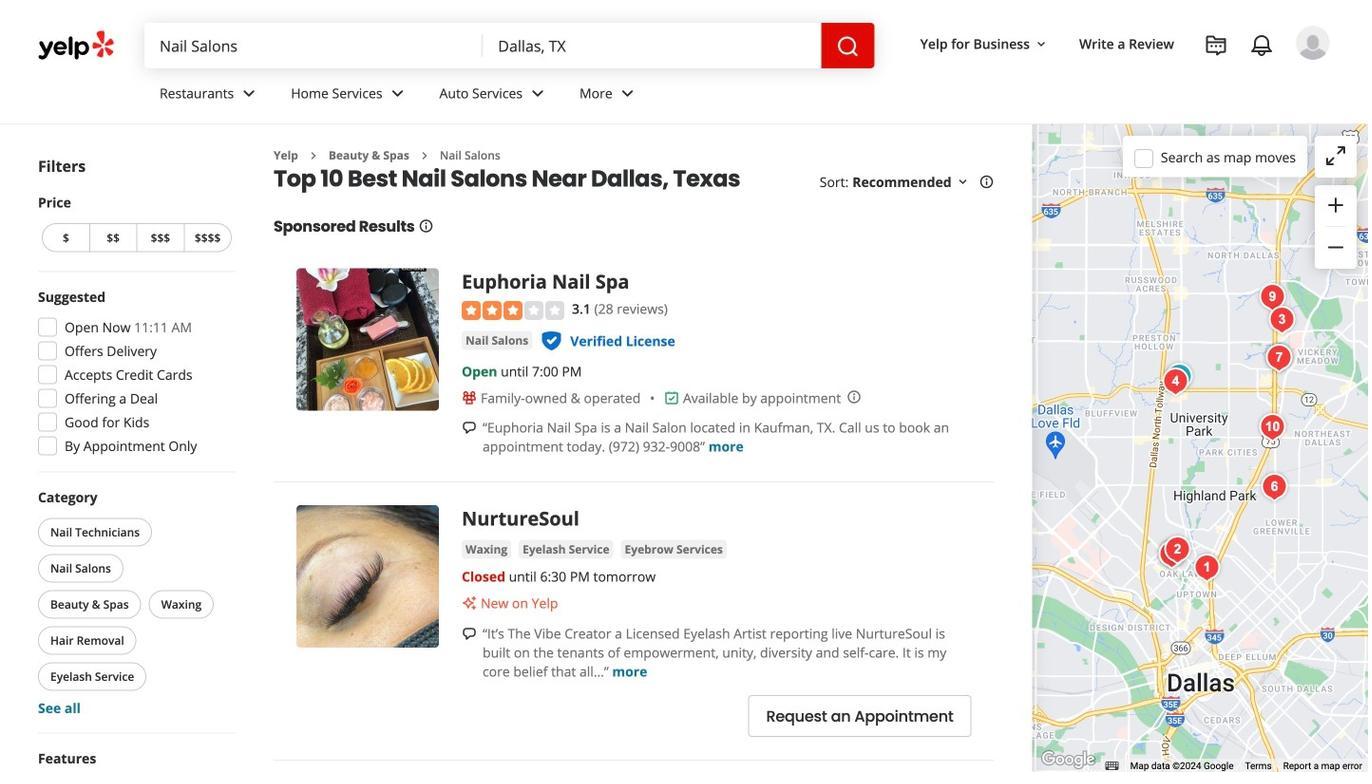 Task type: describe. For each thing, give the bounding box(es) containing it.
a n nails image
[[1256, 469, 1294, 507]]

expand map image
[[1325, 144, 1348, 167]]

search image
[[837, 35, 860, 58]]

nailed | nail bar image
[[1159, 531, 1197, 569]]

eternity nail lounge image
[[1254, 409, 1292, 447]]

1 16 speech v2 image from the top
[[462, 421, 477, 436]]

map region
[[796, 0, 1369, 773]]

3.1 star rating image
[[462, 301, 565, 320]]

none field address, neighborhood, city, state or zip
[[483, 23, 822, 68]]

24 verified filled v2 image
[[540, 330, 563, 353]]

address, neighborhood, city, state or zip text field
[[483, 23, 822, 68]]

3311 nail bar image
[[1153, 536, 1191, 574]]

2 24 chevron down v2 image from the left
[[386, 82, 409, 105]]

laseraway image
[[1261, 339, 1299, 377]]

french nails image
[[1254, 279, 1292, 317]]

business categories element
[[145, 68, 1331, 124]]

16 info v2 image
[[419, 219, 434, 234]]

2 24 chevron down v2 image from the left
[[617, 82, 640, 105]]

16 new v2 image
[[462, 596, 477, 611]]

aura nail bar image
[[1189, 549, 1227, 588]]

things to do, nail salons, plumbers text field
[[145, 23, 483, 68]]

2 16 chevron right v2 image from the left
[[417, 148, 432, 163]]

vie nail bar - dallas image
[[1261, 339, 1299, 377]]

16 info v2 image
[[980, 175, 995, 190]]

3311 nail bar image
[[1153, 536, 1191, 574]]

rose couture nail bar image
[[1264, 301, 1302, 339]]



Task type: vqa. For each thing, say whether or not it's contained in the screenshot.
suggested
no



Task type: locate. For each thing, give the bounding box(es) containing it.
user actions element
[[906, 24, 1358, 141]]

0 horizontal spatial 24 chevron down v2 image
[[527, 82, 550, 105]]

24 chevron down v2 image
[[238, 82, 261, 105], [386, 82, 409, 105]]

16 speech v2 image
[[462, 421, 477, 436], [462, 627, 477, 642]]

1 horizontal spatial 16 chevron right v2 image
[[417, 148, 432, 163]]

1 horizontal spatial 24 chevron down v2 image
[[617, 82, 640, 105]]

2 none field from the left
[[483, 23, 822, 68]]

projects image
[[1205, 34, 1228, 57]]

1 24 chevron down v2 image from the left
[[238, 82, 261, 105]]

16 chevron down v2 image inside user actions element
[[1034, 37, 1049, 52]]

1 horizontal spatial 16 chevron down v2 image
[[1034, 37, 1049, 52]]

1 horizontal spatial 24 chevron down v2 image
[[386, 82, 409, 105]]

0 vertical spatial 16 speech v2 image
[[462, 421, 477, 436]]

24 chevron down v2 image
[[527, 82, 550, 105], [617, 82, 640, 105]]

16 chevron down v2 image
[[1034, 37, 1049, 52], [956, 175, 971, 190]]

zoom in image
[[1325, 194, 1348, 217]]

1 24 chevron down v2 image from the left
[[527, 82, 550, 105]]

group
[[1316, 185, 1358, 269], [38, 193, 236, 256], [32, 288, 236, 462], [34, 488, 236, 718]]

16 available by appointment v2 image
[[664, 391, 680, 406]]

info icon image
[[847, 390, 862, 405], [847, 390, 862, 405]]

0 horizontal spatial 24 chevron down v2 image
[[238, 82, 261, 105]]

google image
[[1038, 748, 1101, 773]]

1 none field from the left
[[145, 23, 483, 68]]

queen bee salon & spa image
[[1161, 358, 1199, 396]]

None field
[[145, 23, 483, 68], [483, 23, 822, 68]]

16 family owned v2 image
[[462, 391, 477, 406]]

zoom out image
[[1325, 236, 1348, 259]]

0 horizontal spatial 16 chevron right v2 image
[[306, 148, 321, 163]]

2 16 speech v2 image from the top
[[462, 627, 477, 642]]

1 16 chevron right v2 image from the left
[[306, 148, 321, 163]]

keyboard shortcuts image
[[1106, 763, 1120, 771]]

0 horizontal spatial 16 chevron down v2 image
[[956, 175, 971, 190]]

ruby a. image
[[1297, 26, 1331, 60]]

None search field
[[145, 23, 875, 68]]

16 chevron right v2 image
[[306, 148, 321, 163], [417, 148, 432, 163]]

16 speech v2 image down 16 family owned v2 image
[[462, 421, 477, 436]]

0 vertical spatial 16 chevron down v2 image
[[1034, 37, 1049, 52]]

bellacures image
[[1157, 363, 1195, 401]]

1 vertical spatial 16 chevron down v2 image
[[956, 175, 971, 190]]

1 vertical spatial 16 speech v2 image
[[462, 627, 477, 642]]

none field things to do, nail salons, plumbers
[[145, 23, 483, 68]]

notifications image
[[1251, 34, 1274, 57]]

16 speech v2 image down 16 new v2 image in the bottom of the page
[[462, 627, 477, 642]]



